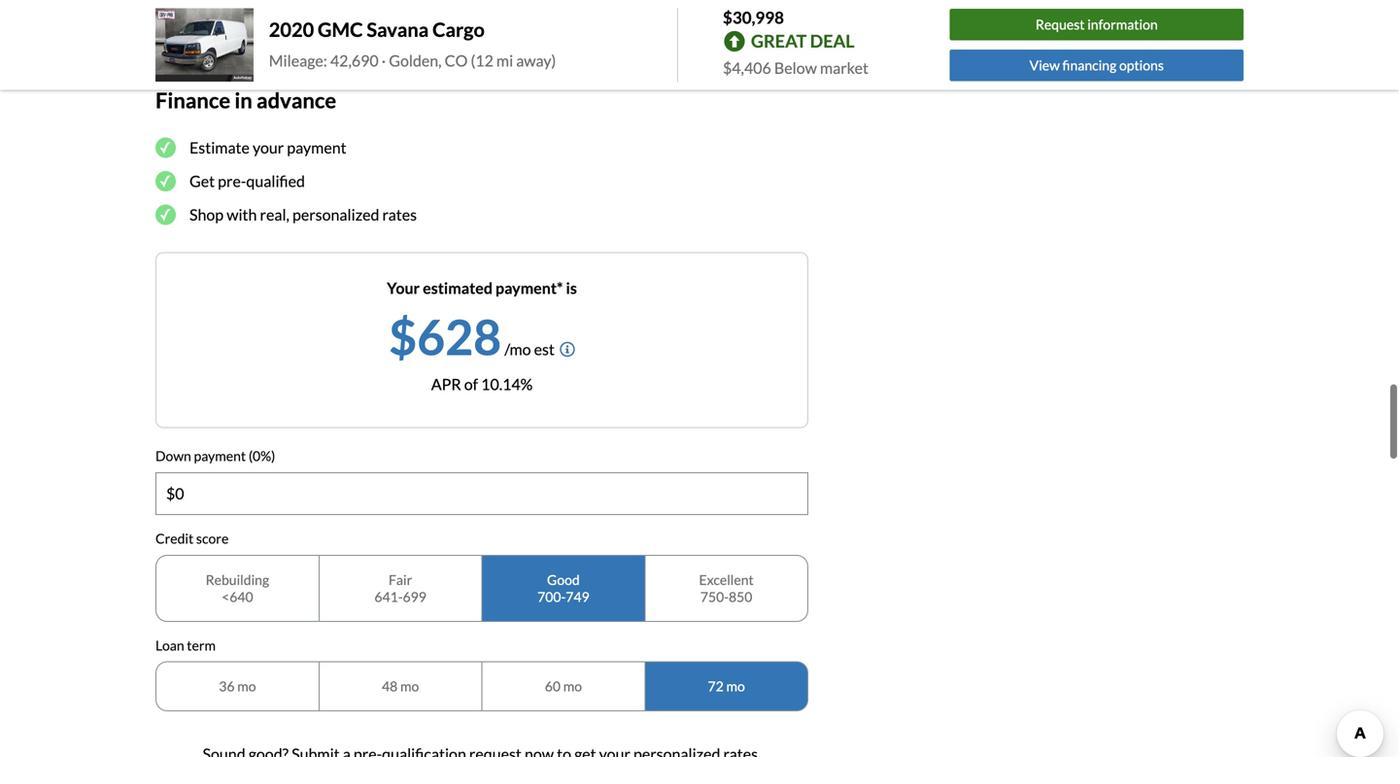 Task type: locate. For each thing, give the bounding box(es) containing it.
payment left (0%)
[[194, 448, 246, 464]]

estimate
[[190, 138, 250, 157]]

est
[[534, 340, 555, 359]]

$4,406
[[723, 58, 772, 77]]

view financing options button
[[950, 50, 1244, 81]]

pre-
[[218, 172, 246, 191]]

view financing options
[[1030, 57, 1165, 73]]

estimate your payment
[[190, 138, 347, 157]]

golden,
[[389, 51, 442, 70]]

request information button
[[950, 9, 1244, 41]]

·
[[382, 51, 386, 70]]

deal
[[811, 30, 855, 52]]

real,
[[260, 205, 290, 224]]

qualified
[[246, 172, 305, 191]]

gmc
[[318, 18, 363, 41]]

payment right your on the top left of the page
[[287, 138, 347, 157]]

mo right 72
[[727, 678, 745, 695]]

10.14%
[[481, 375, 533, 394]]

mo right '60'
[[564, 678, 582, 695]]

excellent 750-850
[[700, 571, 754, 605]]

in
[[235, 87, 253, 113]]

credit score
[[156, 530, 229, 547]]

(0%)
[[249, 448, 275, 464]]

3 mo from the left
[[564, 678, 582, 695]]

42,690
[[330, 51, 379, 70]]

1 vertical spatial payment
[[194, 448, 246, 464]]

credit
[[156, 530, 194, 547]]

4 mo from the left
[[727, 678, 745, 695]]

0 vertical spatial payment
[[287, 138, 347, 157]]

apr of 10.14%
[[431, 375, 533, 394]]

mo right 48
[[400, 678, 419, 695]]

36
[[219, 678, 235, 695]]

fair
[[389, 571, 412, 588]]

exclude
[[613, 0, 659, 7]]

2 mo from the left
[[400, 678, 419, 695]]

finance
[[156, 87, 230, 113]]

36 mo
[[219, 678, 256, 695]]

749
[[566, 588, 590, 605]]

charges.
[[198, 10, 247, 27]]

request
[[1036, 16, 1085, 33]]

$628
[[389, 307, 502, 366]]

get pre-qualified
[[190, 172, 305, 191]]

shop with real, personalized rates
[[190, 205, 417, 224]]

loan term
[[156, 637, 216, 654]]

finance in advance
[[156, 87, 336, 113]]

72
[[708, 678, 724, 695]]

$628 /mo est
[[389, 307, 555, 366]]

mo
[[237, 678, 256, 695], [400, 678, 419, 695], [564, 678, 582, 695], [727, 678, 745, 695]]

payment*
[[496, 279, 563, 298]]

request information
[[1036, 16, 1158, 33]]

estimated
[[423, 279, 493, 298]]

699
[[403, 588, 427, 605]]

term
[[187, 637, 216, 654]]

is
[[566, 279, 577, 298]]

rebuilding
[[206, 571, 269, 588]]

1 mo from the left
[[237, 678, 256, 695]]

700-
[[538, 588, 566, 605]]

seller
[[273, 10, 306, 27]]

$30,998
[[723, 7, 785, 27]]

payment
[[287, 138, 347, 157], [194, 448, 246, 464]]

mo for 36 mo
[[237, 678, 256, 695]]

641-
[[375, 588, 403, 605]]

information
[[1088, 16, 1158, 33]]

away)
[[516, 51, 556, 70]]

mo right 36
[[237, 678, 256, 695]]

for
[[309, 10, 326, 27]]

1 horizontal spatial payment
[[287, 138, 347, 157]]

72 mo
[[708, 678, 745, 695]]

(12
[[471, 51, 494, 70]]

view
[[1030, 57, 1060, 73]]

co
[[445, 51, 468, 70]]

60
[[545, 678, 561, 695]]

savana
[[367, 18, 429, 41]]



Task type: vqa. For each thing, say whether or not it's contained in the screenshot.
$9,800 to the left
no



Task type: describe. For each thing, give the bounding box(es) containing it.
850
[[729, 588, 753, 605]]

loan
[[156, 637, 184, 654]]

mi
[[497, 51, 513, 70]]

and/or
[[156, 10, 195, 27]]

mileage:
[[269, 51, 327, 70]]

/mo
[[505, 340, 531, 359]]

60 mo
[[545, 678, 582, 695]]

2020 gmc savana cargo image
[[156, 8, 254, 82]]

price may exclude certain taxes, fees, and/or charges. see seller for details.
[[156, 0, 770, 27]]

get
[[190, 172, 215, 191]]

rebuilding <640
[[206, 571, 269, 605]]

apr
[[431, 375, 461, 394]]

taxes,
[[706, 0, 740, 7]]

2020 gmc savana cargo mileage: 42,690 · golden, co (12 mi away)
[[269, 18, 556, 70]]

below
[[775, 58, 817, 77]]

$4,406 below market
[[723, 58, 869, 77]]

price
[[552, 0, 583, 7]]

with
[[227, 205, 257, 224]]

your
[[253, 138, 284, 157]]

great
[[751, 30, 807, 52]]

advance
[[257, 87, 336, 113]]

mo for 60 mo
[[564, 678, 582, 695]]

cargo
[[433, 18, 485, 41]]

details.
[[329, 10, 371, 27]]

of
[[464, 375, 478, 394]]

good 700-749
[[538, 571, 590, 605]]

0 horizontal spatial payment
[[194, 448, 246, 464]]

excellent
[[700, 571, 754, 588]]

down payment (0%)
[[156, 448, 275, 464]]

see
[[249, 10, 271, 27]]

good
[[547, 571, 580, 588]]

mo for 48 mo
[[400, 678, 419, 695]]

options
[[1120, 57, 1165, 73]]

info circle image
[[560, 342, 575, 357]]

may
[[586, 0, 611, 7]]

shop
[[190, 205, 224, 224]]

down
[[156, 448, 191, 464]]

score
[[196, 530, 229, 547]]

750-
[[701, 588, 729, 605]]

market
[[820, 58, 869, 77]]

fair 641-699
[[375, 571, 427, 605]]

fees,
[[743, 0, 770, 7]]

48 mo
[[382, 678, 419, 695]]

your estimated payment* is
[[387, 279, 577, 298]]

financing
[[1063, 57, 1117, 73]]

2020
[[269, 18, 314, 41]]

your
[[387, 279, 420, 298]]

48
[[382, 678, 398, 695]]

great deal
[[751, 30, 855, 52]]

<640
[[222, 588, 253, 605]]

mo for 72 mo
[[727, 678, 745, 695]]

Down payment (0%) text field
[[157, 473, 808, 514]]

certain
[[661, 0, 703, 7]]

rates
[[383, 205, 417, 224]]

personalized
[[293, 205, 380, 224]]



